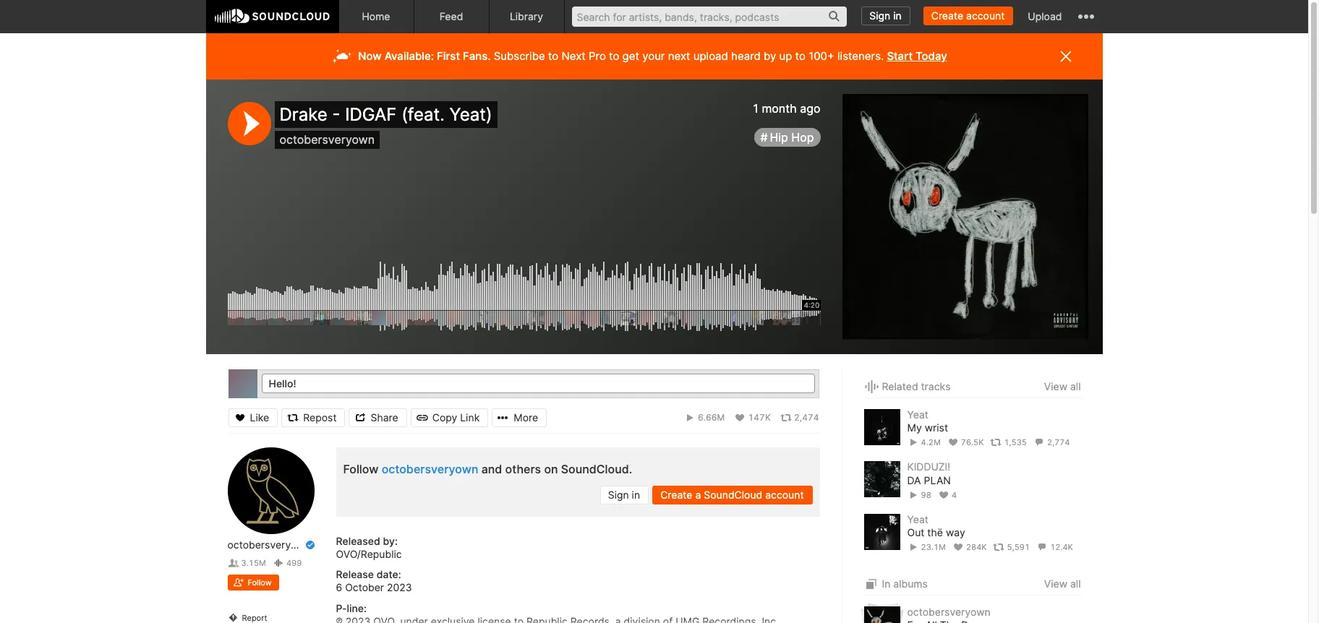 Task type: locate. For each thing, give the bounding box(es) containing it.
drake - idgaf (feat. yeat) element
[[843, 94, 1089, 340]]

0 horizontal spatial sign
[[608, 489, 629, 501]]

create up today
[[932, 9, 964, 22]]

yeat
[[908, 409, 929, 421], [908, 514, 929, 526]]

0 horizontal spatial to
[[548, 49, 559, 63]]

76.5k
[[961, 438, 984, 448]]

to left next
[[548, 49, 559, 63]]

sign in for create a soundcloud account
[[608, 489, 640, 501]]

2 view all from the top
[[1045, 578, 1081, 590]]

create for create account
[[932, 9, 964, 22]]

available:
[[385, 49, 434, 63]]

da
[[908, 474, 922, 487]]

1 vertical spatial all
[[1071, 578, 1081, 590]]

octobersveryown link
[[280, 132, 375, 147], [382, 462, 479, 477], [228, 539, 311, 552], [908, 606, 991, 619]]

147k
[[749, 412, 771, 423]]

octobersveryown link down albums
[[908, 606, 991, 619]]

octobersveryown up 3.15m
[[228, 539, 311, 551]]

share
[[371, 411, 398, 424]]

2 yeat link from the top
[[908, 514, 929, 526]]

to right up
[[796, 49, 806, 63]]

0 horizontal spatial account
[[766, 489, 804, 501]]

0 horizontal spatial create
[[661, 489, 693, 501]]

account
[[967, 9, 1005, 22], [766, 489, 804, 501]]

follow octobersveryown and others on soundcloud.
[[343, 462, 633, 477]]

1 horizontal spatial sign
[[870, 9, 891, 22]]

1 horizontal spatial follow
[[343, 462, 379, 477]]

2 view from the top
[[1045, 578, 1068, 590]]

1 horizontal spatial account
[[967, 9, 1005, 22]]

0 horizontal spatial follow
[[248, 578, 272, 588]]

2 horizontal spatial to
[[796, 49, 806, 63]]

1 vertical spatial view
[[1045, 578, 1068, 590]]

Search search field
[[572, 7, 848, 27]]

track stats element containing 98
[[908, 488, 1081, 503]]

1 vertical spatial yeat link
[[908, 514, 929, 526]]

month
[[762, 101, 797, 116]]

sign in for create account
[[870, 9, 902, 22]]

1 month ago
[[754, 101, 821, 116]]

yeat link for out
[[908, 514, 929, 526]]

2 all from the top
[[1071, 578, 1081, 590]]

repost button
[[282, 408, 345, 427]]

soundcloud
[[704, 489, 763, 501]]

create inside create a soundcloud account button
[[661, 489, 693, 501]]

1 all from the top
[[1071, 381, 1081, 393]]

3.15m
[[241, 559, 266, 569]]

0 vertical spatial all
[[1071, 381, 1081, 393]]

today
[[916, 49, 948, 63]]

first
[[437, 49, 460, 63]]

0 vertical spatial sign
[[870, 9, 891, 22]]

4
[[952, 490, 957, 501]]

sign in button up start at top
[[862, 7, 911, 25]]

1 vertical spatial yeat
[[908, 514, 929, 526]]

4.2m
[[922, 438, 941, 448]]

kidduzi! da plan
[[908, 461, 951, 487]]

p-line:
[[336, 602, 367, 615]]

in for create account
[[894, 9, 902, 22]]

sign
[[870, 9, 891, 22], [608, 489, 629, 501]]

1 horizontal spatial create
[[932, 9, 964, 22]]

octobersveryown link down - on the top left of page
[[280, 132, 375, 147]]

1 vertical spatial create
[[661, 489, 693, 501]]

drake
[[280, 104, 328, 125]]

6.66m
[[698, 412, 725, 423]]

by:
[[383, 535, 398, 548]]

p-
[[336, 602, 347, 615]]

147k link
[[735, 412, 771, 424]]

1 vertical spatial view all
[[1045, 578, 1081, 590]]

start today link
[[887, 49, 948, 63]]

get
[[623, 49, 640, 63]]

to left "get"
[[609, 49, 620, 63]]

create left a
[[661, 489, 693, 501]]

hip hop link
[[755, 128, 821, 147]]

0 vertical spatial follow
[[343, 462, 379, 477]]

sign in down soundcloud.
[[608, 489, 640, 501]]

1 horizontal spatial to
[[609, 49, 620, 63]]

3 to from the left
[[796, 49, 806, 63]]

1 yeat from the top
[[908, 409, 929, 421]]

yeat inside yeat out thë way
[[908, 514, 929, 526]]

follow down share popup button
[[343, 462, 379, 477]]

da plan element
[[864, 462, 900, 498]]

follow down 3.15m
[[248, 578, 272, 588]]

up
[[780, 49, 793, 63]]

view all
[[1045, 381, 1081, 393], [1045, 578, 1081, 590]]

0 vertical spatial create
[[932, 9, 964, 22]]

1 vertical spatial sign in button
[[600, 486, 649, 505]]

sign in button
[[862, 7, 911, 25], [600, 486, 649, 505]]

5,591 link
[[994, 543, 1030, 553]]

1 vertical spatial sign in
[[608, 489, 640, 501]]

in up start at top
[[894, 9, 902, 22]]

ago
[[800, 101, 821, 116]]

repost
[[303, 411, 337, 424]]

yeat up out
[[908, 514, 929, 526]]

in
[[894, 9, 902, 22], [632, 489, 640, 501]]

1 horizontal spatial sign in button
[[862, 7, 911, 25]]

view all down the 12.4k
[[1045, 578, 1081, 590]]

out
[[908, 527, 925, 539]]

yeat inside yeat my wrist
[[908, 409, 929, 421]]

follow inside button
[[248, 578, 272, 588]]

sign in up start at top
[[870, 9, 902, 22]]

98
[[922, 490, 932, 501]]

track stats element containing 23.1m
[[908, 540, 1081, 556]]

follow
[[343, 462, 379, 477], [248, 578, 272, 588]]

drake - idgaf (feat. yeat) octobersveryown
[[280, 104, 492, 147]]

0 vertical spatial view
[[1045, 381, 1068, 393]]

None search field
[[565, 0, 855, 33]]

track stats element
[[547, 408, 819, 427], [908, 435, 1081, 451], [908, 488, 1081, 503], [908, 540, 1081, 556]]

0 horizontal spatial sign in button
[[600, 486, 649, 505]]

0 horizontal spatial sign in
[[608, 489, 640, 501]]

0 vertical spatial yeat
[[908, 409, 929, 421]]

feed
[[440, 10, 463, 22]]

5,591
[[1008, 543, 1030, 553]]

all
[[1071, 381, 1081, 393], [1071, 578, 1081, 590]]

create inside "create account" button
[[932, 9, 964, 22]]

3.15m link
[[228, 559, 266, 569]]

sign in button down soundcloud.
[[600, 486, 649, 505]]

yeat link up my
[[908, 409, 929, 421]]

0 vertical spatial view all
[[1045, 381, 1081, 393]]

yeat out thë way
[[908, 514, 966, 539]]

1 to from the left
[[548, 49, 559, 63]]

1 vertical spatial in
[[632, 489, 640, 501]]

create
[[932, 9, 964, 22], [661, 489, 693, 501]]

1 horizontal spatial sign in
[[870, 9, 902, 22]]

1 vertical spatial account
[[766, 489, 804, 501]]

account right soundcloud
[[766, 489, 804, 501]]

sign down soundcloud.
[[608, 489, 629, 501]]

copy
[[432, 411, 458, 424]]

yeat for my
[[908, 409, 929, 421]]

yeat up my
[[908, 409, 929, 421]]

sign in
[[870, 9, 902, 22], [608, 489, 640, 501]]

octobersveryown down albums
[[908, 606, 991, 619]]

0 vertical spatial sign in button
[[862, 7, 911, 25]]

next
[[668, 49, 691, 63]]

track stats element containing 4.2m
[[908, 435, 1081, 451]]

yeat link up out
[[908, 514, 929, 526]]

1 view from the top
[[1045, 381, 1068, 393]]

Write a comment text field
[[262, 374, 815, 394]]

1 view all from the top
[[1045, 381, 1081, 393]]

octobersveryown link up 3.15m
[[228, 539, 311, 552]]

1 vertical spatial follow
[[248, 578, 272, 588]]

in down soundcloud.
[[632, 489, 640, 501]]

follow button
[[228, 575, 279, 591]]

yeat link
[[908, 409, 929, 421], [908, 514, 929, 526]]

0 vertical spatial account
[[967, 9, 1005, 22]]

account left the upload link
[[967, 9, 1005, 22]]

2 yeat from the top
[[908, 514, 929, 526]]

my
[[908, 422, 922, 434]]

sign up listeners.
[[870, 9, 891, 22]]

view all for in albums
[[1045, 578, 1081, 590]]

0 horizontal spatial in
[[632, 489, 640, 501]]

set image
[[864, 576, 880, 593]]

octobersveryown down - on the top left of page
[[280, 132, 375, 147]]

create a soundcloud account button
[[653, 486, 813, 505]]

1 vertical spatial sign
[[608, 489, 629, 501]]

0 vertical spatial in
[[894, 9, 902, 22]]

view down the 12.4k link
[[1045, 578, 1068, 590]]

next
[[562, 49, 586, 63]]

view up "2,774"
[[1045, 381, 1068, 393]]

fans.
[[463, 49, 491, 63]]

0 vertical spatial yeat link
[[908, 409, 929, 421]]

23.1m
[[922, 543, 946, 553]]

view all up "2,774"
[[1045, 381, 1081, 393]]

1 yeat link from the top
[[908, 409, 929, 421]]

1 horizontal spatial in
[[894, 9, 902, 22]]

0 vertical spatial sign in
[[870, 9, 902, 22]]



Task type: describe. For each thing, give the bounding box(es) containing it.
1
[[754, 101, 759, 116]]

ovo/republic
[[336, 548, 402, 561]]

all for related tracks
[[1071, 381, 1081, 393]]

pro
[[589, 49, 606, 63]]

my wrist element
[[864, 410, 900, 446]]

like button
[[228, 408, 278, 427]]

sign for create a soundcloud account
[[608, 489, 629, 501]]

released
[[336, 535, 380, 548]]

idgaf
[[345, 104, 397, 125]]

12.4k link
[[1037, 543, 1074, 553]]

yeat link for my
[[908, 409, 929, 421]]

4 link
[[938, 490, 957, 501]]

way
[[946, 527, 966, 539]]

line:
[[347, 602, 367, 615]]

release
[[336, 569, 374, 581]]

now available: first fans. subscribe to next pro to get your next upload heard by up to 100+ listeners. start today
[[358, 49, 948, 63]]

library link
[[489, 0, 565, 33]]

listeners.
[[838, 49, 884, 63]]

octobersveryown down copy
[[382, 462, 479, 477]]

hip hop
[[770, 131, 814, 145]]

related
[[882, 381, 919, 393]]

home
[[362, 10, 390, 22]]

create for create a soundcloud account
[[661, 489, 693, 501]]

track stats element containing 6.66m
[[547, 408, 819, 427]]

2 to from the left
[[609, 49, 620, 63]]

start
[[887, 49, 913, 63]]

2,774
[[1048, 438, 1071, 448]]

others
[[505, 462, 541, 477]]

date:
[[377, 569, 401, 581]]

feed link
[[414, 0, 489, 33]]

100+
[[809, 49, 835, 63]]

in
[[882, 578, 891, 591]]

sign in button for create a soundcloud account
[[600, 486, 649, 505]]

499 link
[[273, 559, 302, 569]]

yeat)
[[450, 104, 492, 125]]

hip
[[770, 131, 789, 145]]

thë
[[928, 527, 944, 539]]

track stats element for yeat my wrist
[[908, 435, 1081, 451]]

create a soundcloud account
[[661, 489, 804, 501]]

and
[[482, 462, 502, 477]]

284k link
[[953, 543, 987, 553]]

12.4k
[[1051, 543, 1074, 553]]

wrist
[[925, 422, 949, 434]]

2,474 link
[[781, 412, 819, 424]]

yeat for out
[[908, 514, 929, 526]]

all for in albums
[[1071, 578, 1081, 590]]

track stats element for kidduzi! da plan
[[908, 488, 1081, 503]]

view all for related tracks
[[1045, 381, 1081, 393]]

76.5k link
[[948, 438, 984, 448]]

heard
[[732, 49, 761, 63]]

in for create a soundcloud account
[[632, 489, 640, 501]]

my wrist link
[[908, 422, 949, 435]]

6
[[336, 582, 342, 594]]

499
[[286, 559, 302, 569]]

upload link
[[1021, 0, 1070, 33]]

release date: 6 october 2023
[[336, 569, 412, 594]]

sound image
[[864, 378, 880, 396]]

more
[[514, 411, 538, 424]]

sign in button for create account
[[862, 7, 911, 25]]

library
[[510, 10, 543, 22]]

2,474
[[795, 412, 819, 423]]

view for tracks
[[1045, 381, 1068, 393]]

upload
[[694, 49, 729, 63]]

1,535
[[1005, 438, 1027, 448]]

tracks
[[921, 381, 951, 393]]

(feat.
[[402, 104, 445, 125]]

follow for follow octobersveryown and others on soundcloud.
[[343, 462, 379, 477]]

view for albums
[[1045, 578, 1068, 590]]

released by: ovo/republic
[[336, 535, 402, 561]]

yeat my wrist
[[908, 409, 949, 434]]

share button
[[349, 408, 407, 427]]

out thë way element
[[864, 514, 900, 550]]

link
[[460, 411, 480, 424]]

for all the dogs element
[[864, 607, 900, 624]]

follow for follow
[[248, 578, 272, 588]]

on
[[544, 462, 558, 477]]

more button
[[492, 408, 547, 427]]

copy link button
[[411, 408, 489, 427]]

octobersveryown link down copy
[[382, 462, 479, 477]]

kidduzi!
[[908, 461, 951, 473]]

now
[[358, 49, 382, 63]]

by
[[764, 49, 777, 63]]

subscribe
[[494, 49, 545, 63]]

2,774 link
[[1034, 438, 1071, 448]]

plan
[[924, 474, 951, 487]]

284k
[[967, 543, 987, 553]]

-
[[332, 104, 340, 125]]

sign for create account
[[870, 9, 891, 22]]

soundcloud.
[[561, 462, 633, 477]]

out thë way link
[[908, 527, 966, 540]]

octobersveryown inside drake - idgaf (feat. yeat) octobersveryown
[[280, 132, 375, 147]]

track stats element for yeat out thë way
[[908, 540, 1081, 556]]

upload
[[1028, 10, 1063, 22]]

octobersveryown's avatar element
[[228, 448, 314, 535]]

hop
[[792, 131, 814, 145]]

create account
[[932, 9, 1005, 22]]

home link
[[339, 0, 414, 33]]

2023
[[387, 582, 412, 594]]

1,535 link
[[991, 438, 1027, 448]]

like
[[250, 411, 269, 424]]

a
[[696, 489, 701, 501]]



Task type: vqa. For each thing, say whether or not it's contained in the screenshot.
'2,474'
yes



